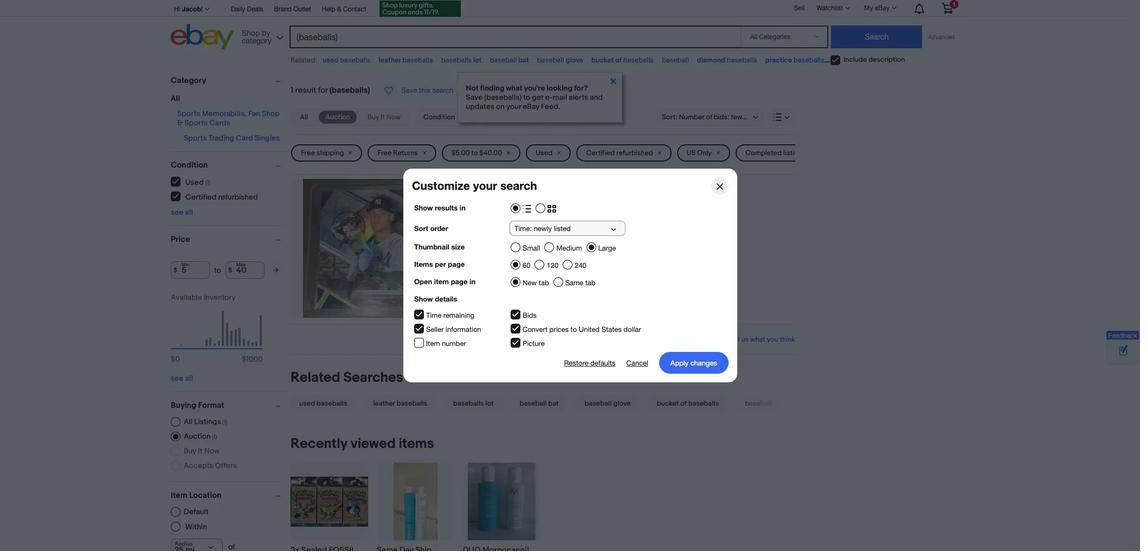 Task type: vqa. For each thing, say whether or not it's contained in the screenshot.
Language dropdown button
no



Task type: describe. For each thing, give the bounding box(es) containing it.
all for price
[[185, 374, 193, 383]]

1 vertical spatial buy it now
[[184, 446, 220, 456]]

used baseballs inside used baseballs link
[[299, 399, 347, 408]]

shipping inside joschen_27 (1) 50% 1 bid free shipping free returns authenticity guarantee view similar active items sell one like this
[[457, 248, 489, 258]]

items
[[414, 260, 433, 269]]

leather inside leather baseballs link
[[373, 399, 395, 408]]

0 horizontal spatial glove
[[566, 56, 584, 65]]

1 vertical spatial leather baseballs
[[373, 399, 428, 408]]

related:
[[291, 56, 317, 65]]

daily deals
[[231, 5, 263, 13]]

alerts
[[569, 93, 589, 102]]

only
[[698, 149, 712, 157]]

buying format button
[[171, 400, 286, 411]]

restore defaults
[[564, 359, 616, 367]]

see for condition
[[171, 208, 184, 217]]

this inside button
[[419, 86, 431, 94]]

apply changes button
[[659, 352, 729, 374]]

see all button for price
[[171, 374, 193, 383]]

baseball bat link
[[507, 395, 572, 412]]

daily
[[231, 5, 245, 13]]

1 horizontal spatial it
[[381, 113, 385, 122]]

0 vertical spatial bucket
[[592, 56, 614, 65]]

order
[[430, 224, 448, 233]]

0 vertical spatial buy it now
[[368, 113, 401, 122]]

0 vertical spatial baseball glove
[[537, 56, 584, 65]]

0 vertical spatial of
[[616, 56, 622, 65]]

free down bid
[[438, 248, 455, 258]]

free shipping
[[301, 149, 344, 157]]

open
[[414, 277, 432, 286]]

1 vertical spatial baseballs lot
[[454, 399, 494, 408]]

description
[[869, 55, 906, 64]]

searches
[[344, 370, 403, 386]]

bid
[[443, 237, 455, 247]]

1 result for (baseballs)
[[291, 85, 370, 95]]

same
[[565, 279, 584, 287]]

your inside not finding what you're looking for? save (baseballs) to get e-mail alerts and updates on your ebay feed.
[[507, 102, 521, 111]]

sports for sports memorabilia, fan shop & sports cards
[[177, 109, 200, 118]]

Minimum value $5 text field
[[171, 261, 210, 279]]

#43
[[589, 188, 607, 199]]

page for item
[[451, 277, 468, 286]]

include
[[844, 55, 868, 64]]

Authenticity Guarantee text field
[[438, 270, 536, 282]]

joschen_27
[[581, 223, 624, 233]]

one
[[454, 294, 468, 304]]

0
[[175, 355, 180, 364]]

show for show details
[[414, 295, 433, 303]]

0 vertical spatial buy
[[368, 113, 379, 122]]

you're
[[524, 84, 545, 93]]

0 vertical spatial leather
[[379, 56, 401, 65]]

0 vertical spatial bat
[[519, 56, 529, 65]]

diamond baseballs
[[698, 56, 758, 65]]

save inside not finding what you're looking for? save (baseballs) to get e-mail alerts and updates on your ebay feed.
[[466, 93, 483, 102]]

listings
[[784, 149, 807, 157]]

advanced
[[929, 34, 955, 40]]

tell
[[730, 335, 740, 344]]

sort order
[[414, 224, 448, 233]]

sports for sports trading card singles
[[184, 133, 207, 143]]

to inside not finding what you're looking for? save (baseballs) to get e-mail alerts and updates on your ebay feed.
[[524, 93, 531, 102]]

duo moroccanoil extra volume shampoo and conditioner 2.4 oz fine to medium hair image
[[468, 463, 536, 540]]

2021 topps gold label class 2 blue #43 aaron judge /99 image
[[303, 179, 417, 318]]

1 vertical spatial buy
[[184, 446, 196, 456]]

 (1) Items text field
[[211, 433, 217, 441]]

apply
[[671, 359, 689, 367]]

topps
[[460, 188, 486, 199]]

completed
[[746, 149, 782, 157]]

information
[[446, 326, 481, 334]]

0 vertical spatial lot
[[474, 56, 482, 65]]

1 horizontal spatial bucket of baseballs
[[657, 399, 719, 408]]

& inside account navigation
[[337, 5, 342, 13]]

1 vertical spatial certified refurbished
[[186, 192, 258, 202]]

daily deals link
[[231, 4, 263, 16]]

singles
[[255, 133, 280, 143]]

e-
[[546, 93, 553, 102]]

accepts
[[184, 461, 214, 470]]

heading for 3x sealed fossil long/hanger booster packs (artset) wotc original pokemon cards image
[[291, 545, 356, 551]]

get the coupon image
[[379, 1, 461, 17]]

results
[[435, 203, 458, 212]]

for
[[318, 85, 328, 95]]

$40.00
[[480, 149, 503, 157]]

brand
[[274, 5, 292, 13]]

auction for auction
[[326, 113, 350, 122]]

0 vertical spatial now
[[387, 113, 401, 122]]

0 vertical spatial refurbished
[[617, 149, 654, 157]]

save inside button
[[402, 86, 417, 94]]

to inside dialog
[[571, 326, 577, 334]]

0 vertical spatial all
[[171, 94, 180, 103]]

bids
[[523, 311, 537, 320]]

0 horizontal spatial 1
[[291, 85, 294, 95]]

 (1) Items text field
[[221, 419, 227, 426]]

1 vertical spatial lot
[[486, 399, 494, 408]]

0 vertical spatial baseballs lot
[[441, 56, 482, 65]]

1 vertical spatial certified refurbished link
[[171, 192, 259, 202]]

(1) for auction
[[212, 433, 217, 441]]

auction link
[[319, 111, 357, 124]]

0 horizontal spatial (baseballs)
[[330, 85, 370, 95]]

related
[[291, 370, 341, 386]]

details
[[435, 295, 457, 303]]

sell inside account navigation
[[794, 4, 805, 12]]

help & contact link
[[322, 4, 366, 16]]

us
[[742, 335, 749, 344]]

1 horizontal spatial certified refurbished link
[[577, 144, 672, 162]]

practice
[[766, 56, 793, 65]]

free returns
[[378, 149, 418, 157]]

what for you're
[[506, 84, 523, 93]]

(1) for joschen_27
[[625, 223, 632, 233]]

memorabilia,
[[202, 109, 247, 118]]

120
[[547, 261, 559, 270]]

aaron
[[609, 188, 634, 199]]

deals
[[247, 5, 263, 13]]

1 inside joschen_27 (1) 50% 1 bid free shipping free returns authenticity guarantee view similar active items sell one like this
[[438, 237, 441, 247]]

tooltip containing not finding what you're looking for?
[[457, 72, 623, 123]]

leather baseballs link
[[360, 395, 441, 412]]

1 vertical spatial certified
[[186, 192, 217, 202]]

0 vertical spatial used baseballs
[[323, 56, 371, 65]]

1 vertical spatial bat
[[549, 399, 559, 408]]

used link
[[526, 144, 571, 162]]

item location
[[171, 490, 222, 501]]

baseball link for related:
[[662, 56, 689, 65]]

cancel button
[[627, 352, 648, 374]]

baseball link for related searches
[[732, 395, 786, 412]]

2021 topps gold label class 2 blue #43 aaron judge /99 link
[[438, 188, 796, 202]]

see all button for condition
[[171, 208, 193, 217]]

not
[[466, 84, 479, 93]]

format
[[198, 400, 224, 411]]

seller
[[426, 326, 444, 334]]

0 horizontal spatial it
[[198, 446, 203, 456]]

defaults
[[591, 359, 616, 367]]

finding
[[481, 84, 505, 93]]

small
[[523, 244, 540, 252]]

picture
[[523, 340, 545, 348]]

returns
[[394, 149, 418, 157]]

convert prices to united states dollar
[[523, 326, 641, 334]]

accepts offers
[[184, 461, 237, 470]]

60
[[523, 261, 531, 270]]

0 vertical spatial bucket of baseballs
[[592, 56, 654, 65]]

your shopping cart contains 1 item image
[[942, 3, 954, 14]]

this inside joschen_27 (1) 50% 1 bid free shipping free returns authenticity guarantee view similar active items sell one like this
[[485, 294, 498, 304]]

diamond
[[698, 56, 726, 65]]

tab for new tab
[[539, 279, 549, 287]]

location
[[189, 490, 222, 501]]

search for customize your search
[[500, 179, 537, 193]]

save this search button
[[377, 81, 457, 100]]

(1) inside all listings (1)
[[222, 419, 227, 426]]

1 vertical spatial items
[[399, 436, 434, 453]]

sports memorabilia, fan shop & sports cards
[[177, 109, 280, 127]]



Task type: locate. For each thing, give the bounding box(es) containing it.
default link
[[171, 507, 209, 517]]

0 vertical spatial certified
[[587, 149, 615, 157]]

all down buying
[[184, 417, 193, 426]]

2 all from the top
[[185, 374, 193, 383]]

bucket
[[592, 56, 614, 65], [657, 399, 680, 408]]

(baseballs) inside not finding what you're looking for? save (baseballs) to get e-mail alerts and updates on your ebay feed.
[[485, 93, 522, 102]]

heading down 3x sealed fossil long/hanger booster packs (artset) wotc original pokemon cards image
[[291, 545, 356, 551]]

help & contact
[[322, 5, 366, 13]]

baseball glove
[[537, 56, 584, 65], [585, 399, 631, 408]]

bucket of baseballs link
[[644, 395, 732, 412]]

see
[[171, 208, 184, 217], [171, 374, 184, 383]]

refurbished
[[617, 149, 654, 157], [218, 192, 258, 202]]

leather baseballs
[[379, 56, 433, 65], [373, 399, 428, 408]]

blue
[[569, 188, 587, 199]]

1 horizontal spatial glove
[[614, 399, 631, 408]]

0 vertical spatial certified refurbished
[[587, 149, 654, 157]]

default
[[184, 507, 209, 516]]

glove down cancel button
[[614, 399, 631, 408]]

1 vertical spatial shipping
[[457, 248, 489, 258]]

number
[[442, 340, 466, 348]]

1 vertical spatial &
[[177, 118, 183, 127]]

page right per
[[448, 260, 465, 269]]

baseballs lot
[[441, 56, 482, 65], [454, 399, 494, 408]]

1 see all button from the top
[[171, 208, 193, 217]]

0 horizontal spatial in
[[460, 203, 466, 212]]

now down (1) text field
[[204, 446, 220, 456]]

1 horizontal spatial in
[[470, 277, 476, 286]]

account navigation
[[171, 0, 962, 18]]

certified down the used (1)
[[186, 192, 217, 202]]

inventory
[[204, 293, 236, 302]]

search inside button
[[433, 86, 454, 94]]

2 vertical spatial all
[[184, 417, 193, 426]]

1 all from the top
[[185, 208, 193, 217]]

auction down all listings (1)
[[184, 432, 211, 441]]

see all for price
[[171, 374, 193, 383]]

used baseballs up 1 result for (baseballs)
[[323, 56, 371, 65]]

1 left result on the top of page
[[291, 85, 294, 95]]

same tab
[[565, 279, 596, 287]]

certified refurbished up aaron at right
[[587, 149, 654, 157]]

used up class
[[536, 149, 553, 157]]

used down "related"
[[299, 399, 315, 408]]

sports trading card singles link
[[184, 133, 280, 143]]

1 horizontal spatial save
[[466, 93, 483, 102]]

your
[[507, 102, 521, 111], [473, 179, 497, 193]]

see down 0
[[171, 374, 184, 383]]

trading
[[209, 133, 234, 143]]

(1) down condition
[[206, 179, 210, 186]]

leather up save this search button on the left top of the page
[[379, 56, 401, 65]]

0 vertical spatial page
[[448, 260, 465, 269]]

1 tab from the left
[[539, 279, 549, 287]]

2 see from the top
[[171, 374, 184, 383]]

0 vertical spatial certified refurbished link
[[577, 144, 672, 162]]

1 vertical spatial this
[[485, 294, 498, 304]]

0 vertical spatial it
[[381, 113, 385, 122]]

new tab
[[523, 279, 549, 287]]

oct
[[454, 179, 466, 188]]

all for condition
[[185, 208, 193, 217]]

all up buying
[[185, 374, 193, 383]]

items down "guarantee"
[[509, 282, 529, 293]]

0 horizontal spatial certified refurbished link
[[171, 192, 259, 202]]

glove up for?
[[566, 56, 584, 65]]

banner containing sell
[[171, 0, 962, 53]]

$ up buying
[[171, 355, 175, 364]]

& left cards
[[177, 118, 183, 127]]

1 horizontal spatial (baseballs)
[[485, 93, 522, 102]]

see all button up price
[[171, 208, 193, 217]]

available
[[171, 293, 202, 302]]

1 vertical spatial in
[[470, 277, 476, 286]]

auction down 1 result for (baseballs)
[[326, 113, 350, 122]]

show for show results in
[[414, 203, 433, 212]]

label
[[511, 188, 534, 199]]

sell link
[[790, 4, 810, 12]]

1 horizontal spatial buy it now
[[368, 113, 401, 122]]

ebay inside not finding what you're looking for? save (baseballs) to get e-mail alerts and updates on your ebay feed.
[[523, 102, 540, 111]]

category button
[[171, 75, 286, 86]]

0 vertical spatial your
[[507, 102, 521, 111]]

2 heading from the left
[[377, 545, 454, 551]]

shipping up returns
[[457, 248, 489, 258]]

certified refurbished link down the used (1)
[[171, 192, 259, 202]]

search right 2023
[[500, 179, 537, 193]]

item inside customize your search dialog
[[426, 340, 440, 348]]

see up price
[[171, 208, 184, 217]]

1 see from the top
[[171, 208, 184, 217]]

$ up buying format dropdown button
[[242, 355, 247, 364]]

3x sealed fossil long/hanger booster packs (artset) wotc original pokemon cards image
[[291, 477, 368, 527]]

sell inside joschen_27 (1) 50% 1 bid free shipping free returns authenticity guarantee view similar active items sell one like this
[[438, 294, 452, 304]]

get
[[532, 93, 544, 102]]

1 vertical spatial all
[[300, 113, 308, 122]]

see all button
[[171, 208, 193, 217], [171, 374, 193, 383]]

price
[[171, 234, 190, 245]]

to right 'minimum value $5' text box
[[214, 266, 221, 275]]

bucket of baseballs down apply changes button
[[657, 399, 719, 408]]

active
[[484, 282, 507, 293]]

(1) inside joschen_27 (1) 50% 1 bid free shipping free returns authenticity guarantee view similar active items sell one like this
[[625, 223, 632, 233]]

shipping
[[317, 149, 344, 157], [457, 248, 489, 258]]

0 vertical spatial this
[[419, 86, 431, 94]]

sell one like this link
[[438, 294, 498, 304]]

in right results
[[460, 203, 466, 212]]

2 show from the top
[[414, 295, 433, 303]]

returns
[[457, 259, 483, 270]]

free left returns
[[378, 149, 392, 157]]

baseball link
[[662, 56, 689, 65], [732, 395, 786, 412]]

items inside joschen_27 (1) 50% 1 bid free shipping free returns authenticity guarantee view similar active items sell one like this
[[509, 282, 529, 293]]

what for you
[[751, 335, 766, 344]]

0 vertical spatial 1
[[291, 85, 294, 95]]

1 see all from the top
[[171, 208, 193, 217]]

25,
[[468, 179, 477, 188]]

this
[[419, 86, 431, 94], [485, 294, 498, 304]]

bucket of baseballs up and in the right top of the page
[[592, 56, 654, 65]]

brand outlet
[[274, 5, 311, 13]]

graph of available inventory between $5.0 and $40.0 image
[[171, 293, 263, 369]]

outlet
[[294, 5, 311, 13]]

1 horizontal spatial &
[[337, 5, 342, 13]]

heading for same day ship moroccanoil volume shampoo and conditioner 8.5 fl oz duo image
[[377, 545, 454, 551]]

bucket up and in the right top of the page
[[592, 56, 614, 65]]

this left 'not'
[[419, 86, 431, 94]]

lot left baseball bat link
[[486, 399, 494, 408]]

buy it now link
[[361, 111, 407, 124]]

refurbished up aaron at right
[[617, 149, 654, 157]]

see for price
[[171, 374, 184, 383]]

(1) inside the used (1)
[[206, 179, 210, 186]]

ebay down you're
[[523, 102, 540, 111]]

all up price
[[185, 208, 193, 217]]

0 vertical spatial what
[[506, 84, 523, 93]]

none submit inside 'banner'
[[832, 25, 923, 48]]

0 vertical spatial all
[[185, 208, 193, 217]]

0 horizontal spatial auction
[[184, 432, 211, 441]]

0 horizontal spatial heading
[[291, 545, 356, 551]]

certified refurbished down the used (1)
[[186, 192, 258, 202]]

auction for auction (1)
[[184, 432, 211, 441]]

for?
[[575, 84, 589, 93]]

1 vertical spatial glove
[[614, 399, 631, 408]]

show details
[[414, 295, 457, 303]]

1 vertical spatial bucket of baseballs
[[657, 399, 719, 408]]

feed.
[[541, 102, 561, 111]]

0 vertical spatial baseball link
[[662, 56, 689, 65]]

3 heading from the left
[[463, 545, 537, 551]]

item up default link in the left of the page
[[171, 490, 187, 501]]

used for used (1)
[[186, 178, 204, 187]]

all down category
[[171, 94, 180, 103]]

(1) down the "listings"
[[212, 433, 217, 441]]

2 tab from the left
[[585, 279, 596, 287]]

2 horizontal spatial all
[[300, 113, 308, 122]]

this down active
[[485, 294, 498, 304]]

it down auction (1)
[[198, 446, 203, 456]]

0 vertical spatial baseball bat
[[490, 56, 529, 65]]

heading for duo moroccanoil extra volume shampoo and conditioner 2.4 oz fine to medium hair image
[[463, 545, 537, 551]]

1 vertical spatial used
[[299, 399, 315, 408]]

2021
[[438, 188, 458, 199]]

used for used
[[536, 149, 553, 157]]

1 vertical spatial baseball bat
[[520, 399, 559, 408]]

item down seller
[[426, 340, 440, 348]]

to left the get
[[524, 93, 531, 102]]

$ up available
[[174, 266, 178, 274]]

0 vertical spatial see all
[[171, 208, 193, 217]]

0 horizontal spatial save
[[402, 86, 417, 94]]

tooltip
[[457, 72, 623, 123]]

refurbished down "condition" dropdown button
[[218, 192, 258, 202]]

category
[[171, 75, 206, 86]]

1 vertical spatial all
[[185, 374, 193, 383]]

Maximum value $40 text field
[[226, 261, 265, 279]]

tab right same
[[585, 279, 596, 287]]

used down condition
[[186, 178, 204, 187]]

(1) for used
[[206, 179, 210, 186]]

0 horizontal spatial bucket of baseballs
[[592, 56, 654, 65]]

1 horizontal spatial buy
[[368, 113, 379, 122]]

sports memorabilia, fan shop & sports cards link
[[177, 109, 280, 127]]

certified refurbished link up aaron at right
[[577, 144, 672, 162]]

240
[[575, 261, 587, 270]]

0 horizontal spatial shipping
[[317, 149, 344, 157]]

ebay
[[876, 4, 890, 12], [523, 102, 540, 111]]

your inside customize your search dialog
[[473, 179, 497, 193]]

item number
[[426, 340, 466, 348]]

what left you're
[[506, 84, 523, 93]]

see all down 0
[[171, 374, 193, 383]]

buy it now down auction (1)
[[184, 446, 220, 456]]

lot up 'not'
[[474, 56, 482, 65]]

sell down view
[[438, 294, 452, 304]]

0 horizontal spatial baseball glove
[[537, 56, 584, 65]]

prices
[[550, 326, 569, 334]]

in down returns
[[470, 277, 476, 286]]

banner
[[171, 0, 962, 53]]

buying format
[[171, 400, 224, 411]]

0 vertical spatial auction
[[326, 113, 350, 122]]

certified refurbished
[[587, 149, 654, 157], [186, 192, 258, 202]]

0 vertical spatial item
[[426, 340, 440, 348]]

1 horizontal spatial search
[[500, 179, 537, 193]]

0 vertical spatial leather baseballs
[[379, 56, 433, 65]]

baseball glove link
[[572, 395, 644, 412]]

1 horizontal spatial auction
[[326, 113, 350, 122]]

0 vertical spatial shipping
[[317, 149, 344, 157]]

us
[[687, 149, 696, 157]]

same day ship moroccanoil volume shampoo and conditioner 8.5 fl oz duo image
[[394, 463, 438, 540]]

think
[[780, 335, 796, 344]]

free up open item page in
[[438, 259, 455, 270]]

free inside free returns link
[[378, 149, 392, 157]]

see all button down 0
[[171, 374, 193, 383]]

0 horizontal spatial items
[[399, 436, 434, 453]]

1 horizontal spatial 1
[[438, 237, 441, 247]]

to right $5.00
[[472, 149, 478, 157]]

1 vertical spatial refurbished
[[218, 192, 258, 202]]

include description
[[844, 55, 906, 64]]

show down the open on the left
[[414, 295, 433, 303]]

0 horizontal spatial tab
[[539, 279, 549, 287]]

owned
[[454, 201, 481, 212]]

0 horizontal spatial item
[[171, 490, 187, 501]]

heading down same day ship moroccanoil volume shampoo and conditioner 8.5 fl oz duo image
[[377, 545, 454, 551]]

1 vertical spatial of
[[681, 399, 687, 408]]

1 vertical spatial show
[[414, 295, 433, 303]]

1 horizontal spatial item
[[426, 340, 440, 348]]

None submit
[[832, 25, 923, 48]]

0 horizontal spatial of
[[616, 56, 622, 65]]

free down all link
[[301, 149, 315, 157]]

1 vertical spatial search
[[500, 179, 537, 193]]

1 horizontal spatial certified
[[587, 149, 615, 157]]

now down save this search button on the left top of the page
[[387, 113, 401, 122]]

$5.00 to $40.00
[[452, 149, 503, 157]]

used baseballs down "related"
[[299, 399, 347, 408]]

0 horizontal spatial baseball link
[[662, 56, 689, 65]]

1 heading from the left
[[291, 545, 356, 551]]

1 left bid
[[438, 237, 441, 247]]

free inside free shipping link
[[301, 149, 315, 157]]

item for item location
[[171, 490, 187, 501]]

search for save this search
[[433, 86, 454, 94]]

0 horizontal spatial now
[[204, 446, 220, 456]]

$ up "inventory"
[[228, 266, 232, 274]]

all down result on the top of page
[[300, 113, 308, 122]]

0 horizontal spatial refurbished
[[218, 192, 258, 202]]

0 horizontal spatial lot
[[474, 56, 482, 65]]

ebay right "my"
[[876, 4, 890, 12]]

used
[[536, 149, 553, 157], [186, 178, 204, 187]]

0 horizontal spatial this
[[419, 86, 431, 94]]

restore
[[564, 359, 589, 367]]

certified up #43
[[587, 149, 615, 157]]

save left on
[[466, 93, 483, 102]]

1 horizontal spatial baseball glove
[[585, 399, 631, 408]]

item for item number
[[426, 340, 440, 348]]

used right related:
[[323, 56, 339, 65]]

heading down duo moroccanoil extra volume shampoo and conditioner 2.4 oz fine to medium hair image
[[463, 545, 537, 551]]

Auction selected text field
[[326, 112, 350, 122]]

it up free returns
[[381, 113, 385, 122]]

rawlings
[[833, 56, 860, 65]]

0 vertical spatial show
[[414, 203, 433, 212]]

united
[[579, 326, 600, 334]]

0 vertical spatial sell
[[794, 4, 805, 12]]

leather down searches
[[373, 399, 395, 408]]

(1) left 50%
[[625, 223, 632, 233]]

time remaining
[[426, 311, 474, 320]]

search left 'not'
[[433, 86, 454, 94]]

thumbnail
[[414, 243, 449, 251]]

1 horizontal spatial shipping
[[457, 248, 489, 258]]

$ 1000
[[242, 355, 263, 364]]

changes
[[691, 359, 717, 367]]

page up one
[[451, 277, 468, 286]]

see all up price
[[171, 208, 193, 217]]

joschen_27 (1) 50% 1 bid free shipping free returns authenticity guarantee view similar active items sell one like this
[[438, 223, 651, 304]]

baseball glove down defaults
[[585, 399, 631, 408]]

us only link
[[677, 144, 731, 162]]

offers
[[215, 461, 237, 470]]

all link
[[294, 111, 315, 124]]

1 horizontal spatial used
[[536, 149, 553, 157]]

(1) right the "listings"
[[222, 419, 227, 426]]

1 horizontal spatial all
[[184, 417, 193, 426]]

buy up the accepts
[[184, 446, 196, 456]]

1 vertical spatial 1
[[438, 237, 441, 247]]

open item page in
[[414, 277, 476, 286]]

baseballs
[[340, 56, 371, 65], [403, 56, 433, 65], [441, 56, 472, 65], [624, 56, 654, 65], [727, 56, 758, 65], [794, 56, 825, 65], [861, 56, 892, 65], [317, 399, 347, 408], [397, 399, 428, 408], [454, 399, 484, 408], [689, 399, 719, 408]]

page for per
[[448, 260, 465, 269]]

baseball glove inside "baseball glove" link
[[585, 399, 631, 408]]

buy it now up free returns
[[368, 113, 401, 122]]

(baseballs) right the for
[[330, 85, 370, 95]]

it
[[381, 113, 385, 122], [198, 446, 203, 456]]

on
[[496, 102, 505, 111]]

buy right auction text box
[[368, 113, 379, 122]]

0 vertical spatial search
[[433, 86, 454, 94]]

(1)
[[206, 179, 210, 186], [625, 223, 632, 233], [222, 419, 227, 426], [212, 433, 217, 441]]

$5.00
[[452, 149, 470, 157]]

tab right new
[[539, 279, 549, 287]]

0 vertical spatial glove
[[566, 56, 584, 65]]

price button
[[171, 234, 286, 245]]

2 see all button from the top
[[171, 374, 193, 383]]

heading
[[291, 545, 356, 551], [377, 545, 454, 551], [463, 545, 537, 551]]

what inside not finding what you're looking for? save (baseballs) to get e-mail alerts and updates on your ebay feed.
[[506, 84, 523, 93]]

see all for condition
[[171, 208, 193, 217]]

1 horizontal spatial bucket
[[657, 399, 680, 408]]

looking
[[547, 84, 573, 93]]

not finding what you're looking for? save (baseballs) to get e-mail alerts and updates on your ebay feed.
[[466, 84, 603, 111]]

2 see all from the top
[[171, 374, 193, 383]]

buy
[[368, 113, 379, 122], [184, 446, 196, 456]]

what right us
[[751, 335, 766, 344]]

feedback
[[1109, 332, 1138, 339]]

(baseballs) right 'not'
[[485, 93, 522, 102]]

1 horizontal spatial of
[[681, 399, 687, 408]]

(1) inside auction (1)
[[212, 433, 217, 441]]

leather baseballs down searches
[[373, 399, 428, 408]]

recently viewed items
[[291, 436, 434, 453]]

bucket down apply
[[657, 399, 680, 408]]

& inside sports memorabilia, fan shop & sports cards
[[177, 118, 183, 127]]

& right 'help'
[[337, 5, 342, 13]]

to right prices at bottom
[[571, 326, 577, 334]]

1 horizontal spatial used
[[323, 56, 339, 65]]

0 vertical spatial used
[[536, 149, 553, 157]]

0 horizontal spatial buy it now
[[184, 446, 220, 456]]

tab for same tab
[[585, 279, 596, 287]]

shipping down auction text box
[[317, 149, 344, 157]]

1 horizontal spatial sell
[[794, 4, 805, 12]]

used (1)
[[186, 178, 210, 187]]

ebay inside account navigation
[[876, 4, 890, 12]]

per
[[435, 260, 446, 269]]

2021 topps gold label class 2 blue #43 aaron judge /99 heading
[[438, 188, 680, 199]]

1 vertical spatial now
[[204, 446, 220, 456]]

2
[[562, 188, 567, 199]]

items right viewed
[[399, 436, 434, 453]]

show results in
[[414, 203, 466, 212]]

1 horizontal spatial items
[[509, 282, 529, 293]]

0 horizontal spatial certified refurbished
[[186, 192, 258, 202]]

baseball glove up looking
[[537, 56, 584, 65]]

0 vertical spatial &
[[337, 5, 342, 13]]

leather baseballs up save this search button on the left top of the page
[[379, 56, 433, 65]]

search inside dialog
[[500, 179, 537, 193]]

show up sort in the left of the page
[[414, 203, 433, 212]]

0 horizontal spatial bucket
[[592, 56, 614, 65]]

0 vertical spatial in
[[460, 203, 466, 212]]

1 vertical spatial see
[[171, 374, 184, 383]]

remaining
[[444, 311, 474, 320]]

of
[[616, 56, 622, 65], [681, 399, 687, 408]]

customize your search dialog
[[0, 0, 1141, 551]]

watchlist
[[817, 4, 844, 12]]

1 show from the top
[[414, 203, 433, 212]]

sell left watchlist
[[794, 4, 805, 12]]

save up the buy it now link
[[402, 86, 417, 94]]



